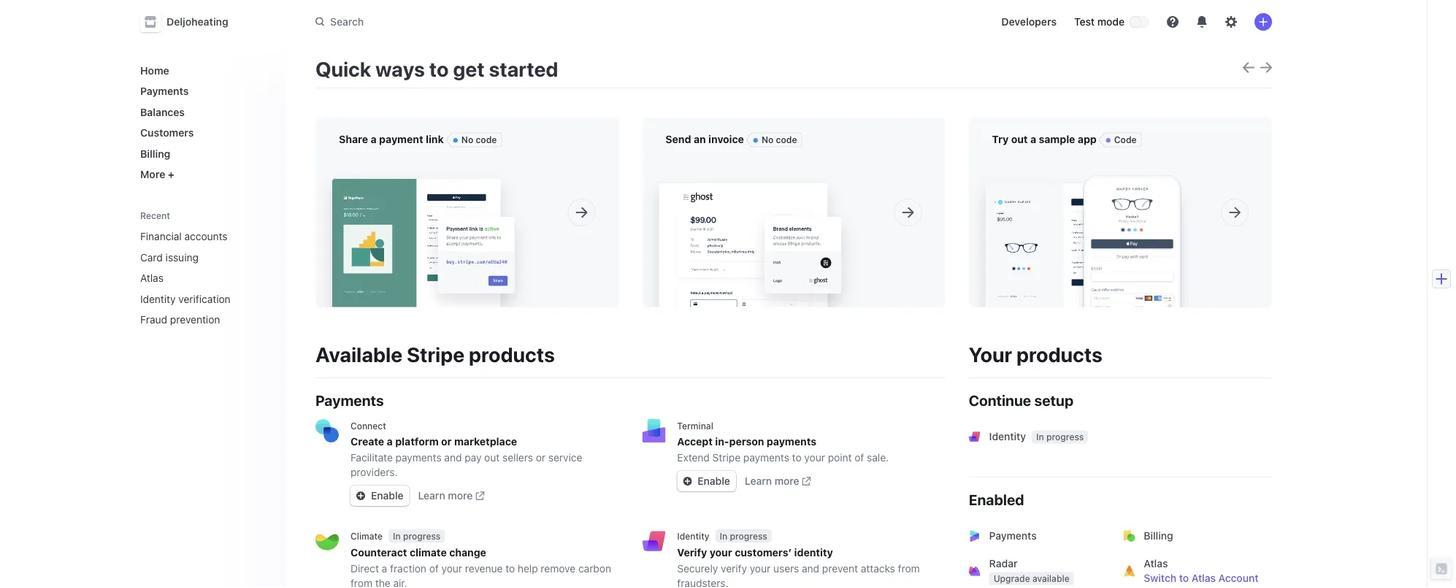 Task type: locate. For each thing, give the bounding box(es) containing it.
0 vertical spatial billing link
[[134, 142, 275, 165]]

from down direct
[[351, 577, 373, 587]]

a right the share
[[371, 133, 377, 145]]

2 no code from the left
[[762, 135, 797, 145]]

code up by
[[476, 135, 497, 145]]

learn more down pay
[[418, 490, 473, 502]]

1 vertical spatial learn more
[[418, 490, 473, 502]]

atlas left account
[[1192, 572, 1216, 584]]

1 horizontal spatial sample
[[1105, 154, 1139, 166]]

payments inside core navigation links element
[[140, 85, 189, 97]]

1 no from the left
[[462, 135, 474, 145]]

no code right invoice
[[762, 135, 797, 145]]

code right invoice
[[776, 135, 797, 145]]

Search text field
[[307, 9, 719, 35]]

of left sale.
[[855, 452, 864, 464]]

1 vertical spatial payments
[[316, 392, 384, 409]]

1 vertical spatial learn
[[418, 490, 445, 502]]

atlas for atlas switch to atlas account
[[1144, 558, 1168, 570]]

and down identity on the right of the page
[[802, 563, 820, 575]]

0 horizontal spatial from
[[351, 577, 373, 587]]

billing link up +
[[134, 142, 275, 165]]

1 horizontal spatial enable
[[698, 475, 730, 487]]

0 vertical spatial atlas
[[140, 272, 164, 284]]

1 checkout from the left
[[378, 169, 422, 181]]

checkout inside "sell a product or subscription by sharing a link to a checkout page."
[[378, 169, 422, 181]]

in up verify
[[720, 531, 728, 541]]

0 vertical spatial billing
[[140, 148, 170, 160]]

to right switch
[[1180, 572, 1189, 584]]

your down the change
[[442, 563, 462, 575]]

0 horizontal spatial checkout
[[378, 169, 422, 181]]

from right attacks
[[898, 563, 920, 575]]

atlas for atlas
[[140, 272, 164, 284]]

0 horizontal spatial in progress
[[393, 531, 441, 541]]

to left help
[[506, 563, 515, 575]]

Search search field
[[307, 9, 719, 35]]

in
[[1037, 432, 1044, 442], [393, 531, 401, 541], [720, 531, 728, 541]]

connect create a platform or marketplace facilitate payments and pay out sellers or service providers.
[[351, 421, 582, 478]]

0 horizontal spatial of
[[429, 563, 439, 575]]

learn
[[745, 475, 772, 487], [418, 490, 445, 502]]

enable for facilitate
[[371, 490, 404, 502]]

a
[[371, 133, 377, 145], [1031, 133, 1037, 145], [359, 154, 364, 166], [532, 154, 538, 166], [1030, 154, 1036, 166], [370, 169, 376, 181], [992, 169, 998, 181], [387, 436, 393, 448], [382, 563, 387, 575]]

in progress up customers'
[[720, 531, 768, 541]]

fraudsters.
[[677, 577, 729, 587]]

direct
[[351, 563, 379, 575]]

2 vertical spatial atlas
[[1192, 572, 1216, 584]]

1 horizontal spatial stripe
[[713, 452, 741, 464]]

1 vertical spatial billing
[[1144, 530, 1174, 542]]

1 horizontal spatial no code
[[762, 135, 797, 145]]

send
[[666, 133, 691, 145]]

payments for extend stripe payments to your point of sale.
[[744, 452, 790, 464]]

link
[[426, 133, 444, 145], [339, 169, 355, 181]]

learn for and
[[418, 490, 445, 502]]

0 vertical spatial identity
[[140, 293, 176, 305]]

0 vertical spatial and
[[444, 452, 462, 464]]

verify
[[677, 547, 707, 559]]

1 horizontal spatial in progress
[[720, 531, 768, 541]]

atlas down 'card'
[[140, 272, 164, 284]]

payments
[[140, 85, 189, 97], [316, 392, 384, 409], [990, 530, 1037, 542]]

0 vertical spatial learn more
[[745, 475, 800, 487]]

0 horizontal spatial or
[[407, 154, 417, 166]]

billing up switch
[[1144, 530, 1174, 542]]

2 no from the left
[[762, 135, 774, 145]]

no code up by
[[462, 135, 497, 145]]

1 horizontal spatial checkout
[[1040, 169, 1083, 181]]

your inside terminal accept in-person payments extend stripe payments to your point of sale.
[[805, 452, 825, 464]]

0 vertical spatial link
[[426, 133, 444, 145]]

0 horizontal spatial atlas
[[140, 272, 164, 284]]

toolbar
[[1243, 62, 1273, 76]]

atlas
[[140, 272, 164, 284], [1144, 558, 1168, 570], [1192, 572, 1216, 584]]

2 vertical spatial identity
[[677, 531, 710, 542]]

learn more down terminal accept in-person payments extend stripe payments to your point of sale.
[[745, 475, 800, 487]]

share a payment link
[[339, 133, 444, 145]]

verification
[[178, 293, 231, 305]]

no right invoice
[[762, 135, 774, 145]]

0 vertical spatial more
[[775, 475, 800, 487]]

identity verification link
[[134, 287, 254, 311]]

card
[[140, 251, 163, 263]]

enable link down extend
[[677, 471, 736, 492]]

facilitate
[[351, 452, 393, 464]]

1 horizontal spatial payments
[[316, 392, 384, 409]]

checkout
[[378, 169, 422, 181], [1040, 169, 1083, 181]]

quick ways to get started
[[316, 57, 558, 81]]

0 horizontal spatial billing
[[140, 148, 170, 160]]

0 horizontal spatial billing link
[[134, 142, 275, 165]]

more
[[775, 475, 800, 487], [448, 490, 473, 502]]

1 horizontal spatial enable link
[[677, 471, 736, 492]]

providers.
[[351, 466, 398, 478]]

0 horizontal spatial link
[[339, 169, 355, 181]]

1 vertical spatial identity
[[990, 431, 1026, 443]]

1 no code from the left
[[462, 135, 497, 145]]

1 vertical spatial of
[[429, 563, 439, 575]]

or right platform
[[441, 436, 452, 448]]

1 horizontal spatial from
[[898, 563, 920, 575]]

0 horizontal spatial identity
[[140, 293, 176, 305]]

0 horizontal spatial no
[[462, 135, 474, 145]]

1 horizontal spatial out
[[1012, 133, 1028, 145]]

0 vertical spatial sample
[[1039, 133, 1076, 145]]

or right sellers at left bottom
[[536, 452, 546, 464]]

more for and
[[448, 490, 473, 502]]

sharing
[[495, 154, 530, 166]]

2 horizontal spatial or
[[536, 452, 546, 464]]

1 horizontal spatial no
[[762, 135, 774, 145]]

progress for counteract climate change direct a fraction of your revenue to help remove carbon from the air.
[[403, 531, 441, 541]]

billing
[[140, 148, 170, 160], [1144, 530, 1174, 542]]

of inside terminal accept in-person payments extend stripe payments to your point of sale.
[[855, 452, 864, 464]]

products
[[469, 342, 555, 366], [1017, 342, 1103, 366]]

no code
[[462, 135, 497, 145], [762, 135, 797, 145]]

payments down platform
[[396, 452, 442, 464]]

in for verify your customers' identity securely verify your users and prevent attacks from fraudsters.
[[720, 531, 728, 541]]

and
[[444, 452, 462, 464], [802, 563, 820, 575]]

1 horizontal spatial payments link
[[960, 519, 1118, 554]]

more +
[[140, 168, 175, 180]]

card issuing link
[[134, 245, 254, 269]]

identity inside identity verification "link"
[[140, 293, 176, 305]]

code
[[1115, 135, 1137, 145]]

identity
[[795, 547, 833, 559]]

1 horizontal spatial in
[[720, 531, 728, 541]]

0 vertical spatial enable
[[698, 475, 730, 487]]

identity
[[140, 293, 176, 305], [990, 431, 1026, 443], [677, 531, 710, 542]]

identity up the verify
[[677, 531, 710, 542]]

in progress
[[1037, 432, 1084, 442], [393, 531, 441, 541], [720, 531, 768, 541]]

progress up climate
[[403, 531, 441, 541]]

1 vertical spatial stripe
[[713, 452, 741, 464]]

available
[[316, 342, 403, 366]]

test mode
[[1075, 16, 1125, 28]]

payments up balances
[[140, 85, 189, 97]]

link up subscription
[[426, 133, 444, 145]]

0 horizontal spatial in
[[393, 531, 401, 541]]

1 vertical spatial from
[[351, 577, 373, 587]]

1 vertical spatial and
[[802, 563, 820, 575]]

core navigation links element
[[134, 58, 275, 186]]

1 horizontal spatial learn more link
[[745, 474, 811, 489]]

more for to
[[775, 475, 800, 487]]

payments up connect
[[316, 392, 384, 409]]

progress
[[1047, 432, 1084, 442], [403, 531, 441, 541], [730, 531, 768, 541]]

0 horizontal spatial learn
[[418, 490, 445, 502]]

payments up radar
[[990, 530, 1037, 542]]

1 horizontal spatial code
[[776, 135, 797, 145]]

of down climate
[[429, 563, 439, 575]]

link down sell
[[339, 169, 355, 181]]

1 horizontal spatial and
[[802, 563, 820, 575]]

a right sharing
[[532, 154, 538, 166]]

financial accounts
[[140, 230, 228, 243]]

progress up customers'
[[730, 531, 768, 541]]

1 vertical spatial link
[[339, 169, 355, 181]]

or down the payment
[[407, 154, 417, 166]]

and inside verify your customers' identity securely verify your users and prevent attacks from fraudsters.
[[802, 563, 820, 575]]

2 horizontal spatial code
[[1079, 154, 1102, 166]]

learn more link down pay
[[418, 489, 485, 503]]

0 vertical spatial of
[[855, 452, 864, 464]]

radar
[[990, 558, 1018, 570]]

1 horizontal spatial learn more
[[745, 475, 800, 487]]

0 vertical spatial learn
[[745, 475, 772, 487]]

sell
[[339, 154, 356, 166]]

a down explore
[[992, 169, 998, 181]]

svg image
[[683, 477, 692, 486]]

payments link up radar upgrade available
[[960, 519, 1118, 554]]

a up the
[[382, 563, 387, 575]]

a up prebuilt
[[1030, 154, 1036, 166]]

identity verification
[[140, 293, 231, 305]]

learn down person
[[745, 475, 772, 487]]

payments right person
[[767, 436, 817, 448]]

enable link down 'providers.'
[[351, 486, 410, 506]]

account
[[1219, 572, 1259, 584]]

sample down code
[[1105, 154, 1139, 166]]

atlas up switch
[[1144, 558, 1168, 570]]

or
[[407, 154, 417, 166], [441, 436, 452, 448], [536, 452, 546, 464]]

enable right svg image
[[698, 475, 730, 487]]

billing up more +
[[140, 148, 170, 160]]

identity up fraud
[[140, 293, 176, 305]]

0 horizontal spatial learn more
[[418, 490, 473, 502]]

0 horizontal spatial payments
[[140, 85, 189, 97]]

a inside connect create a platform or marketplace facilitate payments and pay out sellers or service providers.
[[387, 436, 393, 448]]

to inside atlas switch to atlas account
[[1180, 572, 1189, 584]]

to left integrate
[[1142, 154, 1151, 166]]

2 horizontal spatial identity
[[990, 431, 1026, 443]]

checkout down 'product'
[[378, 169, 422, 181]]

from inside counteract climate change direct a fraction of your revenue to help remove carbon from the air.
[[351, 577, 373, 587]]

payments down person
[[744, 452, 790, 464]]

1 horizontal spatial billing link
[[1115, 519, 1273, 554]]

2 horizontal spatial atlas
[[1192, 572, 1216, 584]]

in progress down setup
[[1037, 432, 1084, 442]]

your left point
[[805, 452, 825, 464]]

more down terminal accept in-person payments extend stripe payments to your point of sale.
[[775, 475, 800, 487]]

upgrade
[[994, 574, 1030, 584]]

payments link up customers 'link'
[[134, 79, 275, 103]]

your
[[969, 342, 1013, 366]]

no code for send an invoice
[[762, 135, 797, 145]]

0 horizontal spatial and
[[444, 452, 462, 464]]

developers
[[1002, 16, 1057, 28]]

0 horizontal spatial progress
[[403, 531, 441, 541]]

1 vertical spatial atlas
[[1144, 558, 1168, 570]]

and left pay
[[444, 452, 462, 464]]

enable right svg icon
[[371, 490, 404, 502]]

learn more link down terminal accept in-person payments extend stripe payments to your point of sale.
[[745, 474, 811, 489]]

payments inside connect create a platform or marketplace facilitate payments and pay out sellers or service providers.
[[396, 452, 442, 464]]

0 vertical spatial from
[[898, 563, 920, 575]]

connect
[[351, 421, 386, 431]]

0 horizontal spatial no code
[[462, 135, 497, 145]]

to down 'product'
[[358, 169, 367, 181]]

checkout down working
[[1040, 169, 1083, 181]]

sample
[[1039, 133, 1076, 145], [1105, 154, 1139, 166]]

0 vertical spatial payments
[[140, 85, 189, 97]]

enabled
[[969, 491, 1025, 508]]

payment
[[379, 133, 423, 145]]

0 vertical spatial payments link
[[134, 79, 275, 103]]

climate
[[410, 547, 447, 559]]

a right create on the left bottom of page
[[387, 436, 393, 448]]

enable for stripe
[[698, 475, 730, 487]]

2 horizontal spatial payments
[[990, 530, 1037, 542]]

1 horizontal spatial identity
[[677, 531, 710, 542]]

code up form.
[[1079, 154, 1102, 166]]

and for payments
[[444, 452, 462, 464]]

0 horizontal spatial products
[[469, 342, 555, 366]]

2 vertical spatial payments
[[990, 530, 1037, 542]]

1 horizontal spatial more
[[775, 475, 800, 487]]

a right sell
[[359, 154, 364, 166]]

1 horizontal spatial learn
[[745, 475, 772, 487]]

a down 'product'
[[370, 169, 376, 181]]

app
[[1078, 133, 1097, 145]]

no up subscription
[[462, 135, 474, 145]]

0 horizontal spatial enable
[[371, 490, 404, 502]]

billing link
[[134, 142, 275, 165], [1115, 519, 1273, 554]]

0 horizontal spatial code
[[476, 135, 497, 145]]

your products
[[969, 342, 1103, 366]]

1 horizontal spatial or
[[441, 436, 452, 448]]

0 vertical spatial stripe
[[407, 342, 465, 366]]

and inside connect create a platform or marketplace facilitate payments and pay out sellers or service providers.
[[444, 452, 462, 464]]

out inside connect create a platform or marketplace facilitate payments and pay out sellers or service providers.
[[484, 452, 500, 464]]

1 vertical spatial sample
[[1105, 154, 1139, 166]]

continue
[[969, 392, 1032, 409]]

out
[[1012, 133, 1028, 145], [484, 452, 500, 464]]

payments link
[[134, 79, 275, 103], [960, 519, 1118, 554]]

1 vertical spatial more
[[448, 490, 473, 502]]

out down marketplace
[[484, 452, 500, 464]]

attacks
[[861, 563, 895, 575]]

in-
[[715, 436, 729, 448]]

to left point
[[792, 452, 802, 464]]

enable link for facilitate
[[351, 486, 410, 506]]

card issuing
[[140, 251, 199, 263]]

1 vertical spatial or
[[441, 436, 452, 448]]

1 vertical spatial out
[[484, 452, 500, 464]]

shift section content left image
[[1243, 62, 1255, 73]]

1 products from the left
[[469, 342, 555, 366]]

in down setup
[[1037, 432, 1044, 442]]

identity down continue
[[990, 431, 1026, 443]]

progress down setup
[[1047, 432, 1084, 442]]

1 horizontal spatial progress
[[730, 531, 768, 541]]

1 horizontal spatial of
[[855, 452, 864, 464]]

code
[[476, 135, 497, 145], [776, 135, 797, 145], [1079, 154, 1102, 166]]

more down pay
[[448, 490, 473, 502]]

sample up working
[[1039, 133, 1076, 145]]

from
[[898, 563, 920, 575], [351, 577, 373, 587]]

no
[[462, 135, 474, 145], [762, 135, 774, 145]]

0 horizontal spatial out
[[484, 452, 500, 464]]

in up 'counteract'
[[393, 531, 401, 541]]

2 products from the left
[[1017, 342, 1103, 366]]

send an invoice
[[666, 133, 744, 145]]

atlas inside recent element
[[140, 272, 164, 284]]

learn down platform
[[418, 490, 445, 502]]

1 horizontal spatial atlas
[[1144, 558, 1168, 570]]

in progress up climate
[[393, 531, 441, 541]]

payments
[[767, 436, 817, 448], [396, 452, 442, 464], [744, 452, 790, 464]]

users
[[774, 563, 799, 575]]

0 horizontal spatial more
[[448, 490, 473, 502]]

1 vertical spatial enable
[[371, 490, 404, 502]]

counteract
[[351, 547, 407, 559]]

billing link up atlas switch to atlas account
[[1115, 519, 1273, 554]]

out right try
[[1012, 133, 1028, 145]]

2 checkout from the left
[[1040, 169, 1083, 181]]

0 vertical spatial or
[[407, 154, 417, 166]]



Task type: describe. For each thing, give the bounding box(es) containing it.
explore a working code sample to integrate a prebuilt checkout form.
[[992, 154, 1196, 181]]

0 horizontal spatial sample
[[1039, 133, 1076, 145]]

settings image
[[1226, 16, 1237, 28]]

payments for facilitate payments and pay out sellers or service providers.
[[396, 452, 442, 464]]

fraud prevention link
[[134, 308, 254, 332]]

marketplace
[[454, 436, 517, 448]]

financial
[[140, 230, 182, 243]]

terminal accept in-person payments extend stripe payments to your point of sale.
[[677, 421, 889, 464]]

code for share a payment link
[[476, 135, 497, 145]]

no for send an invoice
[[762, 135, 774, 145]]

atlas switch to atlas account
[[1144, 558, 1259, 584]]

0 horizontal spatial stripe
[[407, 342, 465, 366]]

shift section content right image
[[1261, 62, 1273, 73]]

0 horizontal spatial payments link
[[134, 79, 275, 103]]

mode
[[1098, 16, 1125, 28]]

1 horizontal spatial billing
[[1144, 530, 1174, 542]]

sample inside explore a working code sample to integrate a prebuilt checkout form.
[[1105, 154, 1139, 166]]

customers'
[[735, 547, 792, 559]]

ways
[[376, 57, 425, 81]]

change
[[449, 547, 486, 559]]

or inside "sell a product or subscription by sharing a link to a checkout page."
[[407, 154, 417, 166]]

person
[[729, 436, 764, 448]]

prevent
[[822, 563, 858, 575]]

1 horizontal spatial link
[[426, 133, 444, 145]]

invoice
[[709, 133, 744, 145]]

available
[[1033, 574, 1070, 584]]

2 horizontal spatial in progress
[[1037, 432, 1084, 442]]

to inside counteract climate change direct a fraction of your revenue to help remove carbon from the air.
[[506, 563, 515, 575]]

issuing
[[166, 251, 199, 263]]

product
[[367, 154, 404, 166]]

help image
[[1167, 16, 1179, 28]]

explore
[[992, 154, 1028, 166]]

and for users
[[802, 563, 820, 575]]

to inside "sell a product or subscription by sharing a link to a checkout page."
[[358, 169, 367, 181]]

carbon
[[579, 563, 611, 575]]

fraud
[[140, 314, 167, 326]]

subscription
[[419, 154, 478, 166]]

2 horizontal spatial in
[[1037, 432, 1044, 442]]

search
[[330, 16, 364, 28]]

pay
[[465, 452, 482, 464]]

started
[[489, 57, 558, 81]]

working
[[1039, 154, 1076, 166]]

help
[[518, 563, 538, 575]]

your up verify
[[710, 547, 733, 559]]

switch to atlas account button
[[1144, 571, 1259, 586]]

recent
[[140, 211, 170, 221]]

learn more link for to
[[745, 474, 811, 489]]

home
[[140, 64, 169, 76]]

learn more for and
[[418, 490, 473, 502]]

learn more for to
[[745, 475, 800, 487]]

to left get
[[429, 57, 449, 81]]

try out a sample app
[[992, 133, 1097, 145]]

balances link
[[134, 100, 275, 124]]

available stripe products
[[316, 342, 555, 366]]

to inside terminal accept in-person payments extend stripe payments to your point of sale.
[[792, 452, 802, 464]]

code for send an invoice
[[776, 135, 797, 145]]

try
[[992, 133, 1009, 145]]

customers
[[140, 127, 194, 139]]

learn for to
[[745, 475, 772, 487]]

stripe inside terminal accept in-person payments extend stripe payments to your point of sale.
[[713, 452, 741, 464]]

page.
[[425, 169, 451, 181]]

in progress for counteract climate change direct a fraction of your revenue to help remove carbon from the air.
[[393, 531, 441, 541]]

learn more link for and
[[418, 489, 485, 503]]

no code for share a payment link
[[462, 135, 497, 145]]

remove
[[541, 563, 576, 575]]

extend
[[677, 452, 710, 464]]

sellers
[[503, 452, 533, 464]]

test
[[1075, 16, 1095, 28]]

prebuilt
[[1001, 169, 1037, 181]]

link inside "sell a product or subscription by sharing a link to a checkout page."
[[339, 169, 355, 181]]

create
[[351, 436, 384, 448]]

financial accounts link
[[134, 225, 254, 248]]

share
[[339, 133, 368, 145]]

balances
[[140, 106, 185, 118]]

counteract climate change direct a fraction of your revenue to help remove carbon from the air.
[[351, 547, 611, 587]]

platform
[[395, 436, 439, 448]]

form.
[[1086, 169, 1111, 181]]

+
[[168, 168, 175, 180]]

air.
[[393, 577, 407, 587]]

in for counteract climate change direct a fraction of your revenue to help remove carbon from the air.
[[393, 531, 401, 541]]

developers link
[[996, 10, 1063, 34]]

a inside counteract climate change direct a fraction of your revenue to help remove carbon from the air.
[[382, 563, 387, 575]]

integrate
[[1154, 154, 1196, 166]]

billing inside core navigation links element
[[140, 148, 170, 160]]

deljoheating
[[167, 16, 228, 28]]

notifications image
[[1197, 16, 1208, 28]]

deljoheating button
[[140, 12, 243, 32]]

fraud prevention
[[140, 314, 220, 326]]

setup
[[1035, 392, 1074, 409]]

service
[[548, 452, 582, 464]]

your down customers'
[[750, 563, 771, 575]]

2 horizontal spatial progress
[[1047, 432, 1084, 442]]

the
[[375, 577, 391, 587]]

0 vertical spatial out
[[1012, 133, 1028, 145]]

2 vertical spatial or
[[536, 452, 546, 464]]

code inside explore a working code sample to integrate a prebuilt checkout form.
[[1079, 154, 1102, 166]]

prevention
[[170, 314, 220, 326]]

recent element
[[126, 225, 286, 332]]

your inside counteract climate change direct a fraction of your revenue to help remove carbon from the air.
[[442, 563, 462, 575]]

recent navigation links element
[[126, 204, 286, 332]]

progress for verify your customers' identity securely verify your users and prevent attacks from fraudsters.
[[730, 531, 768, 541]]

of inside counteract climate change direct a fraction of your revenue to help remove carbon from the air.
[[429, 563, 439, 575]]

checkout inside explore a working code sample to integrate a prebuilt checkout form.
[[1040, 169, 1083, 181]]

svg image
[[356, 492, 365, 500]]

switch
[[1144, 572, 1177, 584]]

quick
[[316, 57, 371, 81]]

1 vertical spatial billing link
[[1115, 519, 1273, 554]]

to inside explore a working code sample to integrate a prebuilt checkout form.
[[1142, 154, 1151, 166]]

continue setup
[[969, 392, 1074, 409]]

customers link
[[134, 121, 275, 145]]

point
[[828, 452, 852, 464]]

more
[[140, 168, 165, 180]]

an
[[694, 133, 706, 145]]

from inside verify your customers' identity securely verify your users and prevent attacks from fraudsters.
[[898, 563, 920, 575]]

securely
[[677, 563, 718, 575]]

terminal
[[677, 421, 714, 431]]

1 vertical spatial payments link
[[960, 519, 1118, 554]]

accept
[[677, 436, 713, 448]]

sale.
[[867, 452, 889, 464]]

verify your customers' identity securely verify your users and prevent attacks from fraudsters.
[[677, 547, 920, 587]]

no for share a payment link
[[462, 135, 474, 145]]

fraction
[[390, 563, 427, 575]]

enable link for stripe
[[677, 471, 736, 492]]

a right try
[[1031, 133, 1037, 145]]

accounts
[[184, 230, 228, 243]]

in progress for verify your customers' identity securely verify your users and prevent attacks from fraudsters.
[[720, 531, 768, 541]]



Task type: vqa. For each thing, say whether or not it's contained in the screenshot.
of within the Terminal Accept in-person payments Extend Stripe payments to your point of sale.
yes



